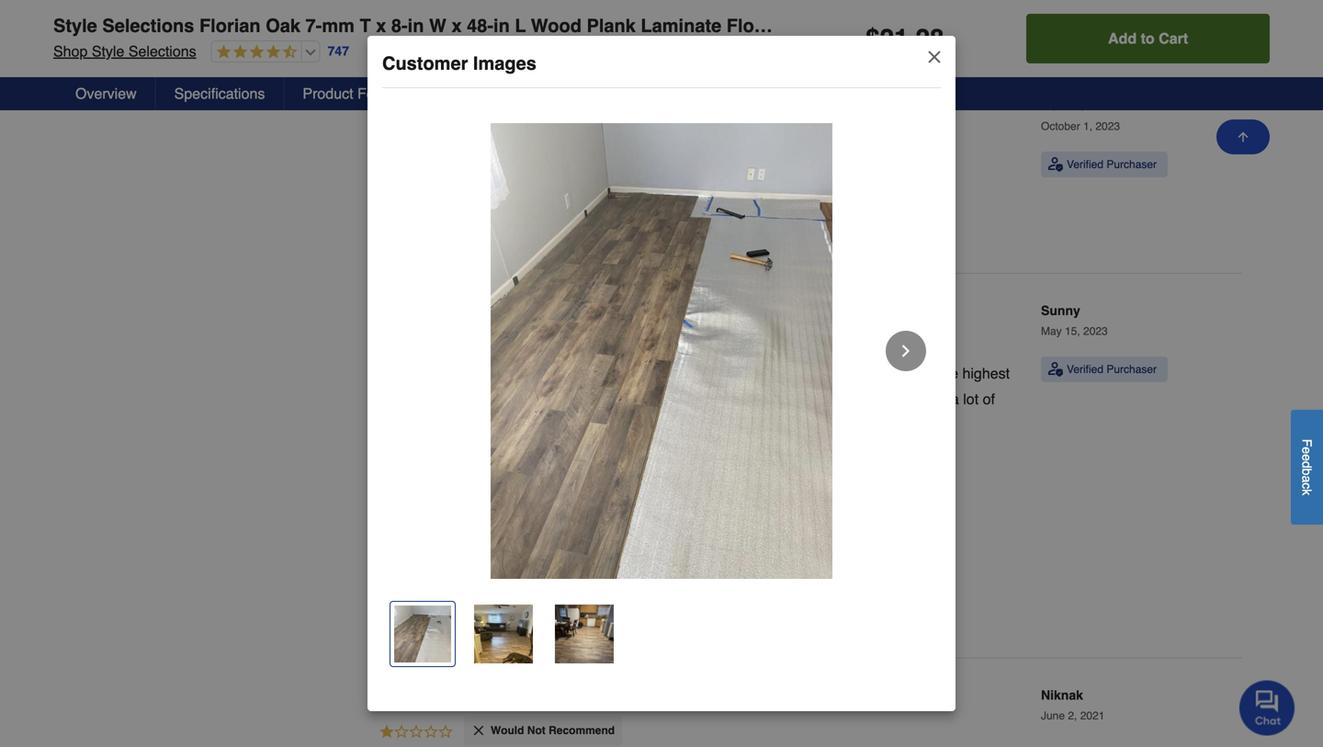 Task type: locate. For each thing, give the bounding box(es) containing it.
2 would recommend from the top
[[491, 340, 594, 352]]

1 vertical spatial verified
[[1067, 363, 1104, 376]]

this left gallery thumbnail for item 1
[[408, 597, 431, 612]]

verified purchaser icon image down october
[[1049, 157, 1064, 172]]

2 vertical spatial helpful?
[[478, 597, 528, 612]]

it down looks
[[482, 391, 489, 408]]

certainly
[[855, 365, 910, 382]]

once
[[476, 160, 511, 177]]

0 horizontal spatial the
[[568, 160, 588, 177]]

thumb down image for ( 16 )
[[612, 592, 631, 610]]

0 horizontal spatial it
[[482, 391, 489, 408]]

) for ( 5 )
[[588, 207, 593, 224]]

l
[[515, 15, 526, 36]]

1 vertical spatial of
[[983, 391, 995, 408]]

0 vertical spatial flag image
[[739, 2, 757, 20]]

selections up the overview button
[[129, 43, 196, 60]]

to right add
[[1141, 30, 1155, 47]]

$ 21 . 28
[[866, 24, 945, 53]]

0 vertical spatial this
[[408, 7, 431, 22]]

verified purchaser down 1,
[[1067, 158, 1157, 171]]

q&a
[[645, 85, 676, 102]]

was for ( 7 )
[[379, 7, 405, 22]]

review for ( 5 )
[[435, 212, 475, 227]]

16
[[578, 592, 595, 609]]

0 vertical spatial of
[[629, 160, 641, 177]]

1 horizontal spatial and
[[898, 391, 923, 408]]

thumb down image
[[606, 207, 624, 225]]

1 was this review helpful? from the top
[[379, 7, 528, 22]]

was
[[379, 7, 405, 22], [379, 212, 405, 227], [379, 597, 405, 612]]

to right time
[[764, 160, 776, 177]]

flooring
[[411, 365, 459, 382]]

2 it's from the left
[[833, 365, 851, 382]]

verified down 1,
[[1067, 158, 1104, 171]]

) right filled icons
[[595, 592, 600, 609]]

1 vertical spatial thumb up image
[[548, 207, 566, 225]]

purchaser down sunny may 15, 2023
[[1107, 363, 1157, 376]]

it's up the diyers
[[682, 365, 700, 382]]

close image
[[926, 48, 944, 66]]

3 was from the top
[[379, 597, 405, 612]]

1 helpful? from the top
[[478, 7, 528, 22]]

report down no
[[688, 209, 730, 223]]

15,
[[1065, 325, 1081, 338]]

than
[[649, 365, 678, 382]]

product features
[[303, 85, 416, 102]]

to left lay
[[859, 391, 871, 408]]

( for 16
[[573, 592, 578, 609]]

( right thumb down image
[[634, 207, 639, 224]]

0 horizontal spatial of
[[629, 160, 641, 177]]

chevron right image
[[897, 342, 916, 360]]

recommend right not
[[549, 724, 615, 737]]

checkmark image
[[472, 338, 486, 353]]

verified purchaser for looks beautiful
[[1067, 363, 1157, 376]]

helpful? down once
[[478, 212, 528, 227]]

and inside this flooring looks much more expensive than it's price point. though it's certainly not the highest quality flooring, it is a great option for those diyers on a budget. it is easy to lay and not a lot of breakage.
[[898, 391, 923, 408]]

the left highest
[[938, 365, 959, 382]]

1
[[639, 2, 647, 19]]

would up once
[[491, 135, 524, 147]]

( right filled icons
[[573, 592, 578, 609]]

2 vertical spatial was
[[379, 597, 405, 612]]

1 purchaser from the top
[[1107, 158, 1157, 171]]

2023 for looks beautiful
[[1084, 325, 1108, 338]]

0 vertical spatial would recommend
[[491, 135, 594, 147]]

2023 inside newbie october 1, 2023
[[1096, 120, 1121, 133]]

report button for )
[[682, 200, 764, 232]]

0 vertical spatial selections
[[102, 15, 194, 36]]

2 report from the top
[[688, 209, 730, 223]]

verified for looks beautiful
[[1067, 363, 1104, 376]]

2 vertical spatial to
[[859, 391, 871, 408]]

verified down 15,
[[1067, 363, 1104, 376]]

( 7 )
[[575, 2, 593, 19]]

0 vertical spatial and
[[570, 99, 602, 120]]

compare button
[[435, 77, 533, 110]]

filled icons image
[[548, 593, 564, 609]]

0 horizontal spatial x
[[376, 15, 386, 36]]

newbie
[[1041, 98, 1087, 113]]

1 flag image from the top
[[739, 2, 757, 20]]

1 vertical spatial style
[[92, 43, 124, 60]]

0 horizontal spatial is
[[493, 391, 504, 408]]

option
[[558, 391, 598, 408]]

1 vertical spatial was this review helpful?
[[379, 212, 528, 227]]

though
[[780, 365, 829, 382]]

48-
[[467, 15, 494, 36]]

it inside this flooring looks much more expensive than it's price point. though it's certainly not the highest quality flooring, it is a great option for those diyers on a budget. it is easy to lay and not a lot of breakage.
[[482, 391, 489, 408]]

2 verified from the top
[[1067, 363, 1104, 376]]

add to cart
[[1109, 30, 1189, 47]]

t
[[360, 15, 371, 36]]

more
[[541, 365, 575, 382]]

28
[[916, 24, 945, 53]]

1 vertical spatial it
[[482, 391, 489, 408]]

) left thumb down image
[[588, 207, 593, 224]]

1 horizontal spatial it
[[661, 160, 668, 177]]

newbie october 1, 2023
[[1041, 98, 1121, 133]]

no
[[711, 160, 728, 177]]

( for 0
[[634, 207, 639, 224]]

would right close icon
[[491, 724, 524, 737]]

and right lay
[[898, 391, 923, 408]]

would recommend up get
[[491, 135, 594, 147]]

style right shop
[[92, 43, 124, 60]]

in
[[408, 15, 424, 36], [494, 15, 510, 36], [656, 99, 672, 120]]

this flooring looks much more expensive than it's price point. though it's certainly not the highest quality flooring, it is a great option for those diyers on a budget. it is easy to lay and not a lot of breakage.
[[379, 365, 1010, 434]]

not left lot
[[927, 391, 947, 408]]

thumb down image left 1
[[606, 2, 624, 20]]

1 vertical spatial verified purchaser
[[1067, 363, 1157, 376]]

verified purchaser icon image
[[1049, 157, 1064, 172], [1049, 362, 1064, 377]]

to inside "button"
[[1141, 30, 1155, 47]]

get
[[543, 160, 563, 177]]

it right it,
[[661, 160, 668, 177]]

) for ( 16 )
[[595, 592, 600, 609]]

)
[[588, 2, 593, 19], [647, 2, 652, 19], [588, 207, 593, 224], [647, 207, 652, 224], [595, 592, 600, 609]]

would for checkmark icon
[[491, 340, 524, 352]]

2 thumb up image from the top
[[548, 207, 566, 225]]

0 vertical spatial purchaser
[[1107, 158, 1157, 171]]

0 vertical spatial thumb down image
[[606, 2, 624, 20]]

would recommend up more
[[491, 340, 594, 352]]

report button right the 1 )
[[682, 0, 764, 27]]

this down great
[[408, 212, 431, 227]]

thumb up image for ( 5 )
[[548, 207, 566, 225]]

1 vertical spatial review
[[435, 212, 475, 227]]

may
[[1041, 325, 1062, 338]]

of left it,
[[629, 160, 641, 177]]

this
[[379, 365, 407, 382]]

1 horizontal spatial to
[[859, 391, 871, 408]]

1 verified from the top
[[1067, 158, 1104, 171]]

0
[[639, 207, 647, 224]]

thumb up image left 7
[[548, 2, 566, 20]]

2 verified purchaser icon image from the top
[[1049, 362, 1064, 377]]

1 vertical spatial this
[[408, 212, 431, 227]]

k
[[1300, 489, 1315, 496]]

this right 8-
[[408, 7, 431, 22]]

1 report button from the top
[[682, 0, 764, 27]]

2023 inside sunny may 15, 2023
[[1084, 325, 1108, 338]]

1 vertical spatial and
[[898, 391, 923, 408]]

report
[[688, 4, 730, 18], [688, 209, 730, 223]]

0 vertical spatial review
[[435, 7, 475, 22]]

0 vertical spatial style
[[53, 15, 97, 36]]

3 review from the top
[[435, 597, 475, 612]]

of right lot
[[983, 391, 995, 408]]

1 vertical spatial verified purchaser icon image
[[1049, 362, 1064, 377]]

https://photos us.bazaarvoice.com/photo/2/cghvdg86bg93zxm/5718a2dd 0d65 539d 9d70 9ce300e96d71 image
[[627, 447, 742, 562]]

and
[[570, 99, 602, 120], [898, 391, 923, 408]]

2021
[[1081, 710, 1105, 723]]

e up the b
[[1300, 454, 1315, 461]]

helpful? for ( 16 )
[[478, 597, 528, 612]]

on
[[711, 391, 727, 408]]

gallery thumbnail for item 1 image
[[474, 605, 533, 664]]

flooring,
[[425, 391, 478, 408]]

1 vertical spatial was
[[379, 212, 405, 227]]

0 horizontal spatial to
[[764, 160, 776, 177]]

2 vertical spatial would
[[491, 724, 524, 737]]

0 vertical spatial recommend
[[527, 135, 594, 147]]

0 vertical spatial verified purchaser
[[1067, 158, 1157, 171]]

0 vertical spatial to
[[1141, 30, 1155, 47]]

2 verified purchaser from the top
[[1067, 363, 1157, 376]]

1 vertical spatial would
[[491, 340, 524, 352]]

would right checkmark icon
[[491, 340, 524, 352]]

not
[[914, 365, 934, 382], [927, 391, 947, 408]]

( for 7
[[575, 2, 580, 19]]

style up shop
[[53, 15, 97, 36]]

1 review from the top
[[435, 7, 475, 22]]

flag image down time
[[739, 207, 757, 225]]

recommend up more
[[527, 340, 594, 352]]

shop style selections
[[53, 43, 196, 60]]

2 helpful? from the top
[[478, 212, 528, 227]]

the
[[568, 160, 588, 177], [938, 365, 959, 382]]

0 vertical spatial it
[[661, 160, 668, 177]]

verified purchaser down 15,
[[1067, 363, 1157, 376]]

selections up shop style selections
[[102, 15, 194, 36]]

in right snap
[[656, 99, 672, 120]]

1 vertical spatial 2023
[[1084, 325, 1108, 338]]

place
[[677, 99, 724, 120]]

1 this from the top
[[408, 7, 431, 22]]

of
[[629, 160, 641, 177], [983, 391, 995, 408]]

1 vertical spatial thumb down image
[[612, 592, 631, 610]]

1 vertical spatial selections
[[129, 43, 196, 60]]

e up d at the bottom of page
[[1300, 447, 1315, 454]]

1 vertical spatial the
[[938, 365, 959, 382]]

recommend
[[527, 135, 594, 147], [527, 340, 594, 352], [549, 724, 615, 737]]

1 verified purchaser icon image from the top
[[1049, 157, 1064, 172]]

verified purchaser icon image down "may"
[[1049, 362, 1064, 377]]

1 it's from the left
[[682, 365, 700, 382]]

7-
[[306, 15, 322, 36]]

) right wood
[[588, 2, 593, 19]]

1 report from the top
[[688, 4, 730, 18]]

1 vertical spatial to
[[764, 160, 776, 177]]

verified purchaser icon image for use an underlayment and snap in place
[[1049, 157, 1064, 172]]

) right thumb down image
[[647, 207, 652, 224]]

review for ( 7 )
[[435, 7, 475, 22]]

1 horizontal spatial the
[[938, 365, 959, 382]]

2 purchaser from the top
[[1107, 363, 1157, 376]]

0 vertical spatial was this review helpful?
[[379, 7, 528, 22]]

great
[[379, 160, 416, 177]]

0 vertical spatial verified purchaser icon image
[[1049, 157, 1064, 172]]

this for ( 7 )
[[408, 7, 431, 22]]

2 vertical spatial was this review helpful?
[[379, 597, 528, 612]]

the right get
[[568, 160, 588, 177]]

was this review helpful? for ( 16 )
[[379, 597, 528, 612]]

a up the k
[[1300, 476, 1315, 483]]

0 vertical spatial report
[[688, 4, 730, 18]]

0 vertical spatial 2023
[[1096, 120, 1121, 133]]

1 vertical spatial would recommend
[[491, 340, 594, 352]]

time
[[732, 160, 760, 177]]

not down chevron right image
[[914, 365, 934, 382]]

flag image
[[739, 2, 757, 20], [739, 207, 757, 225]]

helpful?
[[478, 7, 528, 22], [478, 212, 528, 227], [478, 597, 528, 612]]

it
[[661, 160, 668, 177], [482, 391, 489, 408]]

1 horizontal spatial x
[[452, 15, 462, 36]]

snap
[[608, 99, 650, 120]]

1 thumb up image from the top
[[548, 2, 566, 20]]

2 vertical spatial review
[[435, 597, 475, 612]]

w
[[429, 15, 447, 36]]

diyers
[[663, 391, 707, 408]]

1 horizontal spatial of
[[983, 391, 995, 408]]

flag image for )
[[739, 207, 757, 225]]

to
[[1141, 30, 1155, 47], [764, 160, 776, 177], [859, 391, 871, 408]]

0 vertical spatial verified
[[1067, 158, 1104, 171]]

thumb down image right ( 16 )
[[612, 592, 631, 610]]

verified for use an underlayment and snap in place
[[1067, 158, 1104, 171]]

3 helpful? from the top
[[478, 597, 528, 612]]

2 this from the top
[[408, 212, 431, 227]]

thumb up image
[[548, 2, 566, 20], [548, 207, 566, 225]]

verified
[[1067, 158, 1104, 171], [1067, 363, 1104, 376]]

0 vertical spatial helpful?
[[478, 7, 528, 22]]

flag image for 1 )
[[739, 2, 757, 20]]

1 vertical spatial helpful?
[[478, 212, 528, 227]]

looks beautiful
[[379, 304, 515, 325]]

in left w
[[408, 15, 424, 36]]

thumb up image left 5
[[548, 207, 566, 225]]

1 is from the left
[[493, 391, 504, 408]]

1 horizontal spatial it's
[[833, 365, 851, 382]]

1 vertical spatial not
[[927, 391, 947, 408]]

1 would recommend from the top
[[491, 135, 594, 147]]

1 vertical spatial report button
[[682, 200, 764, 232]]

in left l
[[494, 15, 510, 36]]

is down looks
[[493, 391, 504, 408]]

x right t
[[376, 15, 386, 36]]

helpful? up the images
[[478, 7, 528, 22]]

is right it
[[809, 391, 820, 408]]

3 was this review helpful? from the top
[[379, 597, 528, 612]]

0 vertical spatial not
[[914, 365, 934, 382]]

the inside this flooring looks much more expensive than it's price point. though it's certainly not the highest quality flooring, it is a great option for those diyers on a budget. it is easy to lay and not a lot of breakage.
[[938, 365, 959, 382]]

it's up easy
[[833, 365, 851, 382]]

0 vertical spatial thumb up image
[[548, 2, 566, 20]]

0 vertical spatial would
[[491, 135, 524, 147]]

0 vertical spatial was
[[379, 7, 405, 22]]

2 would from the top
[[491, 340, 524, 352]]

and left snap
[[570, 99, 602, 120]]

report right the 1 )
[[688, 4, 730, 18]]

x
[[376, 15, 386, 36], [452, 15, 462, 36]]

( left plank
[[575, 2, 580, 19]]

3 this from the top
[[408, 597, 431, 612]]

0 vertical spatial report button
[[682, 0, 764, 27]]

flag image right laminate at top
[[739, 2, 757, 20]]

is
[[493, 391, 504, 408], [809, 391, 820, 408]]

3 would from the top
[[491, 724, 524, 737]]

overview
[[75, 85, 137, 102]]

2 was from the top
[[379, 212, 405, 227]]

x right w
[[452, 15, 462, 36]]

2 was this review helpful? from the top
[[379, 212, 528, 227]]

style
[[53, 15, 97, 36], [92, 43, 124, 60]]

1 would from the top
[[491, 135, 524, 147]]

recommend up get
[[527, 135, 594, 147]]

1 was from the top
[[379, 7, 405, 22]]

2 horizontal spatial to
[[1141, 30, 1155, 47]]

1 horizontal spatial is
[[809, 391, 820, 408]]

1 vertical spatial purchaser
[[1107, 363, 1157, 376]]

helpful? left filled icons
[[478, 597, 528, 612]]

2 review from the top
[[435, 212, 475, 227]]

1 e from the top
[[1300, 447, 1315, 454]]

it's
[[682, 365, 700, 382], [833, 365, 851, 382]]

lay
[[875, 391, 894, 408]]

0 horizontal spatial it's
[[682, 365, 700, 382]]

1 verified purchaser from the top
[[1067, 158, 1157, 171]]

was this review helpful? for ( 7 )
[[379, 7, 528, 22]]

chat invite button image
[[1240, 680, 1296, 736]]

sq
[[864, 15, 885, 36]]

would recommend
[[491, 135, 594, 147], [491, 340, 594, 352]]

1 vertical spatial flag image
[[739, 207, 757, 225]]

arrow up image
[[1236, 130, 1251, 144]]

2 report button from the top
[[682, 200, 764, 232]]

would
[[491, 135, 524, 147], [491, 340, 524, 352], [491, 724, 524, 737]]

$
[[866, 24, 880, 53]]

report button down no
[[682, 200, 764, 232]]

underlayment
[[444, 99, 565, 120]]

2 vertical spatial this
[[408, 597, 431, 612]]

1 vertical spatial report
[[688, 209, 730, 223]]

review for ( 16 )
[[435, 597, 475, 612]]

a
[[508, 391, 516, 408], [731, 391, 740, 408], [951, 391, 959, 408], [1300, 476, 1315, 483]]

specifications
[[174, 85, 265, 102]]

( left thumb down image
[[575, 207, 580, 224]]

was for ( 16 )
[[379, 597, 405, 612]]

thumb down image
[[606, 2, 624, 20], [612, 592, 631, 610]]

product
[[303, 85, 353, 102]]

flooring
[[727, 15, 800, 36]]

2 flag image from the top
[[739, 207, 757, 225]]

2023 right 1,
[[1096, 120, 1121, 133]]

purchaser down newbie october 1, 2023
[[1107, 158, 1157, 171]]

2023 right 15,
[[1084, 325, 1108, 338]]

a left lot
[[951, 391, 959, 408]]



Task type: describe. For each thing, give the bounding box(es) containing it.
) right plank
[[647, 2, 652, 19]]

verified purchaser icon image for looks beautiful
[[1049, 362, 1064, 377]]

) for ( 7 )
[[588, 2, 593, 19]]

budget.
[[744, 391, 793, 408]]

add
[[1109, 30, 1137, 47]]

purchaser for looks beautiful
[[1107, 363, 1157, 376]]

point.
[[740, 365, 776, 382]]

you
[[515, 160, 539, 177]]

a inside button
[[1300, 476, 1315, 483]]

this for ( 5 )
[[408, 212, 431, 227]]

https://photos us.bazaarvoice.com/photo/2/cghvdg86bg93zxm/3ae73239 04ab 56f6 87d9 1e2b0e80dbaa image
[[379, 447, 494, 562]]

0 vertical spatial the
[[568, 160, 588, 177]]

5
[[580, 207, 588, 224]]

https://photos us.bazaarvoice.com/photo/2/cghvdg86bg93zxm/d3a16e45 e647 56b6 a694 44e40ab333f1 image
[[503, 447, 618, 562]]

add to cart button
[[1027, 14, 1270, 63]]

2 e from the top
[[1300, 454, 1315, 461]]

wood
[[531, 15, 582, 36]]

report for 1 )
[[688, 4, 730, 18]]

looks
[[379, 304, 433, 325]]

style selections florian oak 7-mm t x 8-in w x 48-in l wood plank laminate flooring (23.91-sq ft)
[[53, 15, 909, 36]]

report button for 1 )
[[682, 0, 764, 27]]

thumb up image for ( 7 )
[[548, 2, 566, 20]]

1,
[[1084, 120, 1093, 133]]

21
[[880, 24, 909, 53]]

price
[[704, 365, 735, 382]]

thumb down image for ( 7 )
[[606, 2, 624, 20]]

not
[[527, 724, 546, 737]]

) for ( 0 )
[[647, 207, 652, 224]]

1 )
[[639, 2, 652, 19]]

to inside this flooring looks much more expensive than it's price point. though it's certainly not the highest quality flooring, it is a great option for those diyers on a budget. it is easy to lay and not a lot of breakage.
[[859, 391, 871, 408]]

( for 5
[[575, 207, 580, 224]]

747
[[328, 44, 349, 59]]

2 x from the left
[[452, 15, 462, 36]]

f e e d b a c k
[[1300, 439, 1315, 496]]

an
[[418, 99, 439, 120]]

product features button
[[284, 77, 435, 110]]

florian
[[199, 15, 261, 36]]

1 horizontal spatial in
[[494, 15, 510, 36]]

( 5 )
[[575, 207, 593, 224]]

gallery thumbnail for item 2 image
[[555, 605, 614, 664]]

( 16 )
[[573, 592, 600, 609]]

verified purchaser for use an underlayment and snap in place
[[1067, 158, 1157, 171]]

install
[[780, 160, 818, 177]]

of inside this flooring looks much more expensive than it's price point. though it's certainly not the highest quality flooring, it is a great option for those diyers on a budget. it is easy to lay and not a lot of breakage.
[[983, 391, 995, 408]]

purchaser for use an underlayment and snap in place
[[1107, 158, 1157, 171]]

sunny may 15, 2023
[[1041, 303, 1108, 338]]

was for ( 5 )
[[379, 212, 405, 227]]

(23.91-
[[806, 15, 864, 36]]

report for )
[[688, 209, 730, 223]]

great flooring.  once you get the hang of it, it takes no time to install
[[379, 160, 818, 177]]

1 x from the left
[[376, 15, 386, 36]]

niknak
[[1041, 688, 1084, 703]]

2023 for use an underlayment and snap in place
[[1096, 120, 1121, 133]]

mm
[[322, 15, 355, 36]]

f e e d b a c k button
[[1292, 410, 1324, 525]]

d
[[1300, 461, 1315, 468]]

1 vertical spatial recommend
[[527, 340, 594, 352]]

oak
[[266, 15, 301, 36]]

.
[[909, 24, 916, 53]]

quality
[[379, 391, 421, 408]]

great
[[520, 391, 554, 408]]

a left "great" at the left bottom of the page
[[508, 391, 516, 408]]

would for close icon
[[491, 724, 524, 737]]

reviews button
[[533, 77, 626, 110]]

would not recommend
[[491, 724, 615, 737]]

laminate
[[641, 15, 722, 36]]

those
[[623, 391, 659, 408]]

easy
[[824, 391, 855, 408]]

gallery item 0 image
[[491, 123, 833, 579]]

for
[[602, 391, 619, 408]]

much
[[501, 365, 537, 382]]

2,
[[1068, 710, 1078, 723]]

2 vertical spatial recommend
[[549, 724, 615, 737]]

niknak june 2, 2021
[[1041, 688, 1105, 723]]

a right on in the bottom of the page
[[731, 391, 740, 408]]

lot
[[964, 391, 979, 408]]

reviews
[[551, 85, 607, 102]]

close image
[[472, 723, 486, 738]]

this for ( 16 )
[[408, 597, 431, 612]]

ft)
[[890, 15, 909, 36]]

june
[[1041, 710, 1065, 723]]

2 horizontal spatial in
[[656, 99, 672, 120]]

cart
[[1159, 30, 1189, 47]]

was this review helpful? for ( 5 )
[[379, 212, 528, 227]]

c
[[1300, 483, 1315, 489]]

gallery thumbnail for item 0 image
[[394, 606, 451, 663]]

customer images
[[382, 53, 537, 74]]

4.5 stars image
[[212, 44, 298, 61]]

flooring.
[[420, 160, 472, 177]]

( 0 )
[[634, 207, 652, 224]]

b
[[1300, 468, 1315, 476]]

sunny
[[1041, 303, 1081, 318]]

looks
[[463, 365, 497, 382]]

0 horizontal spatial in
[[408, 15, 424, 36]]

beautiful
[[438, 304, 515, 325]]

compare
[[453, 85, 514, 102]]

use an underlayment and snap in place
[[379, 99, 724, 120]]

7
[[580, 2, 588, 19]]

specifications button
[[156, 77, 284, 110]]

images
[[473, 53, 537, 74]]

2 is from the left
[[809, 391, 820, 408]]

helpful? for ( 5 )
[[478, 212, 528, 227]]

helpful? for ( 7 )
[[478, 7, 528, 22]]

october
[[1041, 120, 1081, 133]]

it
[[797, 391, 805, 408]]

shop
[[53, 43, 88, 60]]

q&a button
[[626, 77, 695, 110]]

1 star image
[[379, 723, 454, 743]]

8-
[[391, 15, 408, 36]]

expensive
[[579, 365, 645, 382]]

features
[[358, 85, 416, 102]]

0 horizontal spatial and
[[570, 99, 602, 120]]



Task type: vqa. For each thing, say whether or not it's contained in the screenshot.
looks
yes



